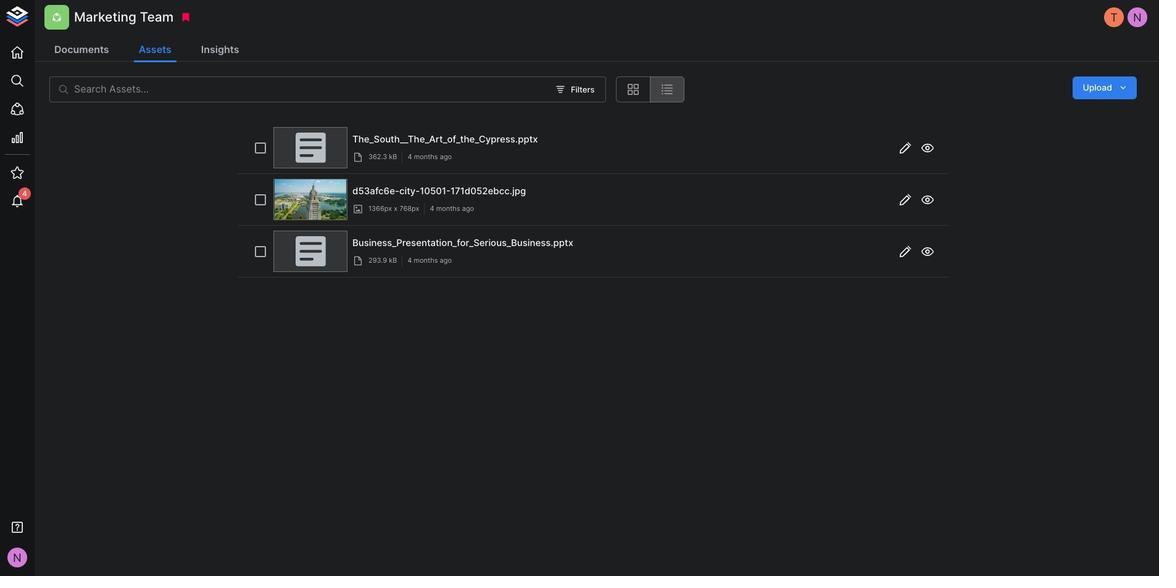 Task type: describe. For each thing, give the bounding box(es) containing it.
Search Assets... text field
[[74, 77, 548, 103]]



Task type: locate. For each thing, give the bounding box(es) containing it.
d53afc6e city 10501 171d052ebcc.jpg image
[[275, 180, 346, 220]]

group
[[617, 77, 685, 103]]

remove bookmark image
[[181, 12, 192, 23]]



